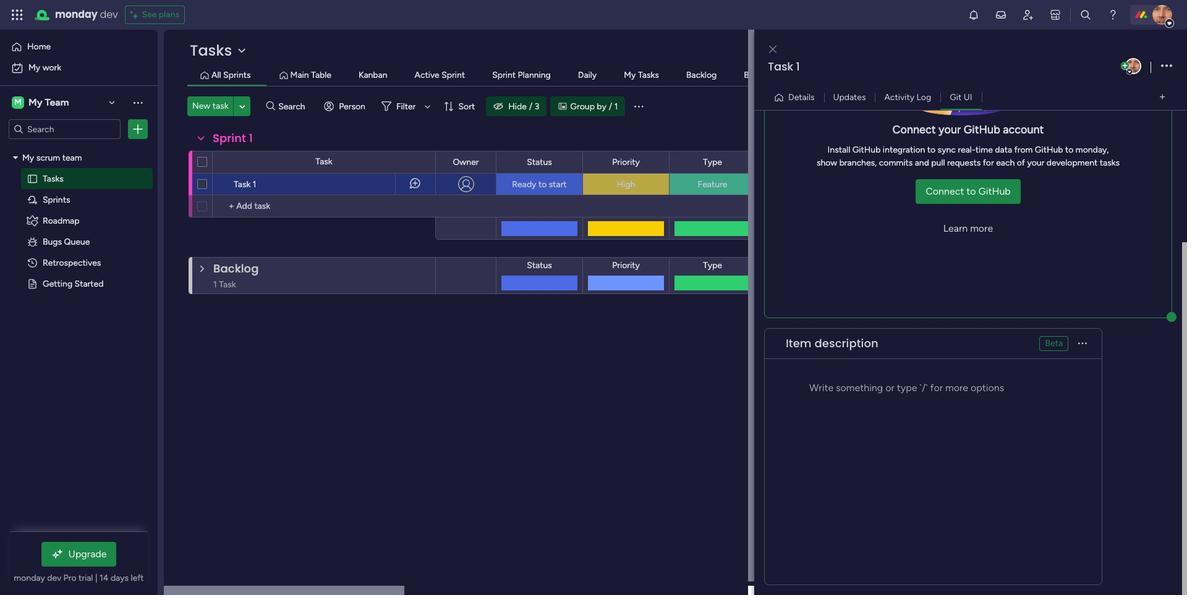 Task type: locate. For each thing, give the bounding box(es) containing it.
update feed image
[[995, 9, 1007, 21]]

/
[[529, 101, 532, 112], [609, 101, 612, 112]]

my work
[[28, 62, 61, 73]]

3
[[535, 101, 539, 112]]

Sprint 1 field
[[210, 130, 256, 147]]

dev for monday dev
[[100, 7, 118, 22]]

0 vertical spatial task
[[768, 59, 793, 74]]

to
[[927, 145, 935, 155], [1065, 145, 1073, 155], [538, 179, 547, 189], [966, 185, 976, 197]]

1 vertical spatial status field
[[524, 259, 555, 273]]

1 status field from the top
[[524, 155, 555, 169]]

1 horizontal spatial task 1
[[768, 59, 800, 74]]

0 vertical spatial options image
[[1161, 58, 1172, 74]]

0 horizontal spatial /
[[529, 101, 532, 112]]

daily
[[578, 70, 597, 80]]

status
[[527, 157, 552, 167], [527, 260, 552, 271]]

tasks right public board icon on the left top of the page
[[43, 173, 64, 184]]

monday,
[[1076, 145, 1109, 155]]

task 1
[[768, 59, 800, 74], [234, 179, 256, 190]]

sprint right "active"
[[442, 70, 465, 80]]

0 vertical spatial type
[[703, 157, 722, 167]]

my inside my work option
[[28, 62, 40, 73]]

backlog for the backlog button
[[686, 70, 717, 80]]

0 vertical spatial task 1
[[768, 59, 800, 74]]

task 1 down close icon
[[768, 59, 800, 74]]

sprints right all
[[223, 70, 251, 80]]

home option
[[7, 37, 150, 57]]

started
[[75, 278, 103, 289]]

task down sprint 1 field
[[234, 179, 251, 190]]

/ left 3
[[529, 101, 532, 112]]

sprint down task
[[213, 130, 246, 146]]

0 vertical spatial sprints
[[223, 70, 251, 80]]

2 priority from the top
[[612, 260, 640, 271]]

options image down workspace options icon
[[132, 123, 144, 135]]

0 horizontal spatial sprint
[[213, 130, 246, 146]]

connect inside button
[[926, 185, 964, 197]]

2 vertical spatial task
[[234, 179, 251, 190]]

1 horizontal spatial dev
[[100, 7, 118, 22]]

+ Add task text field
[[219, 199, 430, 214]]

0 vertical spatial connect
[[892, 123, 936, 137]]

my up menu image
[[624, 70, 636, 80]]

my inside workspace selection element
[[28, 96, 42, 108]]

1 horizontal spatial /
[[609, 101, 612, 112]]

Type field
[[700, 155, 725, 169], [700, 259, 725, 273]]

bugs queue
[[43, 236, 90, 247]]

data
[[995, 145, 1012, 155]]

1 horizontal spatial your
[[1027, 158, 1044, 168]]

table
[[311, 70, 331, 80]]

2 status from the top
[[527, 260, 552, 271]]

Priority field
[[609, 155, 643, 169], [609, 259, 643, 273]]

retrospectives
[[43, 257, 101, 268]]

0 vertical spatial status field
[[524, 155, 555, 169]]

1 status from the top
[[527, 157, 552, 167]]

v2 search image
[[266, 99, 275, 113]]

1 vertical spatial type field
[[700, 259, 725, 273]]

0 horizontal spatial tasks
[[43, 173, 64, 184]]

0 horizontal spatial options image
[[132, 123, 144, 135]]

real-
[[958, 145, 975, 155]]

1 horizontal spatial task
[[316, 156, 332, 167]]

1 type from the top
[[703, 157, 722, 167]]

dev left the see on the top
[[100, 7, 118, 22]]

list box containing my scrum team
[[0, 144, 158, 461]]

1 vertical spatial sprints
[[43, 194, 70, 205]]

to down requests on the top right
[[966, 185, 976, 197]]

2 vertical spatial tasks
[[43, 173, 64, 184]]

0 vertical spatial tasks
[[190, 40, 232, 61]]

filter button
[[376, 96, 435, 116]]

2 horizontal spatial task
[[768, 59, 793, 74]]

Search field
[[275, 98, 312, 115]]

task down close icon
[[768, 59, 793, 74]]

sprint left planning at the top left
[[492, 70, 516, 80]]

tab list
[[187, 66, 1162, 86]]

my team
[[28, 96, 69, 108]]

see
[[142, 9, 157, 20]]

my for my tasks
[[624, 70, 636, 80]]

my tasks button
[[621, 69, 662, 82]]

learn more
[[943, 223, 993, 234]]

scrum
[[36, 152, 60, 163]]

activity log button
[[875, 87, 940, 107]]

for
[[983, 158, 994, 168]]

my work option
[[7, 58, 150, 78]]

1 vertical spatial your
[[1027, 158, 1044, 168]]

1 vertical spatial task
[[316, 156, 332, 167]]

0 horizontal spatial sprints
[[43, 194, 70, 205]]

trial
[[78, 573, 93, 584]]

your up the sync
[[938, 123, 961, 137]]

0 horizontal spatial task 1
[[234, 179, 256, 190]]

options image up add view icon
[[1161, 58, 1172, 74]]

backlog inside field
[[213, 261, 259, 276]]

|
[[95, 573, 97, 584]]

0 vertical spatial priority
[[612, 157, 640, 167]]

requests
[[947, 158, 981, 168]]

beta
[[1045, 338, 1063, 349]]

monday dev
[[55, 7, 118, 22]]

0 vertical spatial priority field
[[609, 155, 643, 169]]

1 horizontal spatial tasks
[[190, 40, 232, 61]]

to left start
[[538, 179, 547, 189]]

ready
[[512, 179, 536, 189]]

all
[[211, 70, 221, 80]]

1 vertical spatial tasks
[[638, 70, 659, 80]]

tasks button
[[187, 40, 252, 61]]

new
[[192, 101, 210, 111]]

task 1 down sprint 1 field
[[234, 179, 256, 190]]

time
[[975, 145, 993, 155]]

account
[[1003, 123, 1044, 137]]

2 type from the top
[[703, 260, 722, 271]]

from
[[1014, 145, 1033, 155]]

options image
[[1161, 58, 1172, 74], [132, 123, 144, 135]]

1 vertical spatial dev
[[47, 573, 61, 584]]

1 horizontal spatial backlog
[[686, 70, 717, 80]]

1 vertical spatial priority
[[612, 260, 640, 271]]

ui
[[964, 92, 972, 102]]

1 vertical spatial connect
[[926, 185, 964, 197]]

/ right by on the right of page
[[609, 101, 612, 112]]

2 horizontal spatial sprint
[[492, 70, 516, 80]]

tab list containing all sprints
[[187, 66, 1162, 86]]

details
[[788, 92, 815, 102]]

0 vertical spatial backlog
[[686, 70, 717, 80]]

my tasks
[[624, 70, 659, 80]]

my right workspace image
[[28, 96, 42, 108]]

0 horizontal spatial monday
[[14, 573, 45, 584]]

0 vertical spatial dev
[[100, 7, 118, 22]]

list box
[[0, 144, 158, 461]]

new task
[[192, 101, 228, 111]]

dev left pro
[[47, 573, 61, 584]]

Backlog field
[[210, 261, 262, 277]]

1 vertical spatial priority field
[[609, 259, 643, 273]]

commits
[[879, 158, 913, 168]]

invite members image
[[1022, 9, 1034, 21]]

dapulse addbtn image
[[1121, 62, 1129, 70]]

install
[[828, 145, 850, 155]]

my inside my tasks button
[[624, 70, 636, 80]]

0 vertical spatial type field
[[700, 155, 725, 169]]

1 inside field
[[249, 130, 253, 146]]

1 vertical spatial backlog
[[213, 261, 259, 276]]

0 horizontal spatial backlog
[[213, 261, 259, 276]]

getting
[[43, 278, 72, 289]]

tasks up all
[[190, 40, 232, 61]]

1 vertical spatial status
[[527, 260, 552, 271]]

monday for monday dev pro trial | 14 days left
[[14, 573, 45, 584]]

your
[[938, 123, 961, 137], [1027, 158, 1044, 168]]

install github integration to sync real-time data from github to monday, show branches, commits and pull requests for each of your development tasks
[[817, 145, 1120, 168]]

2 type field from the top
[[700, 259, 725, 273]]

updates
[[833, 92, 866, 102]]

option
[[0, 146, 158, 149]]

0 vertical spatial status
[[527, 157, 552, 167]]

tasks
[[1100, 158, 1120, 168]]

tasks up menu image
[[638, 70, 659, 80]]

backlog for the backlog field in the top left of the page
[[213, 261, 259, 276]]

sprint inside field
[[213, 130, 246, 146]]

backlog
[[686, 70, 717, 80], [213, 261, 259, 276]]

github down for
[[978, 185, 1011, 197]]

task up + add task text field
[[316, 156, 332, 167]]

sprints up roadmap
[[43, 194, 70, 205]]

sprint
[[442, 70, 465, 80], [492, 70, 516, 80], [213, 130, 246, 146]]

integration
[[883, 145, 925, 155]]

github right from
[[1035, 145, 1063, 155]]

2 horizontal spatial tasks
[[638, 70, 659, 80]]

your right of
[[1027, 158, 1044, 168]]

connect up integration
[[892, 123, 936, 137]]

monday left pro
[[14, 573, 45, 584]]

1 vertical spatial monday
[[14, 573, 45, 584]]

my left work
[[28, 62, 40, 73]]

tasks inside button
[[638, 70, 659, 80]]

my right 'caret down' image
[[22, 152, 34, 163]]

left
[[131, 573, 144, 584]]

to up pull
[[927, 145, 935, 155]]

workspace image
[[12, 96, 24, 109]]

close image
[[769, 45, 777, 54]]

0 vertical spatial monday
[[55, 7, 97, 22]]

connect
[[892, 123, 936, 137], [926, 185, 964, 197]]

0 horizontal spatial dev
[[47, 573, 61, 584]]

sprint for sprint 1
[[213, 130, 246, 146]]

select product image
[[11, 9, 23, 21]]

connect down pull
[[926, 185, 964, 197]]

main
[[290, 70, 309, 80]]

bugs
[[43, 236, 62, 247]]

monday for monday dev
[[55, 7, 97, 22]]

1 horizontal spatial monday
[[55, 7, 97, 22]]

1 vertical spatial type
[[703, 260, 722, 271]]

0 vertical spatial your
[[938, 123, 961, 137]]

Status field
[[524, 155, 555, 169], [524, 259, 555, 273]]

owner
[[453, 157, 479, 167]]

my for my team
[[28, 96, 42, 108]]

m
[[14, 97, 22, 108]]

details button
[[769, 87, 824, 107]]

backlog inside button
[[686, 70, 717, 80]]

task
[[768, 59, 793, 74], [316, 156, 332, 167], [234, 179, 251, 190]]

monday up home option
[[55, 7, 97, 22]]

my
[[28, 62, 40, 73], [624, 70, 636, 80], [28, 96, 42, 108], [22, 152, 34, 163]]

upgrade button
[[41, 542, 116, 567]]

1 horizontal spatial sprints
[[223, 70, 251, 80]]

dev
[[100, 7, 118, 22], [47, 573, 61, 584]]

Item description field
[[783, 336, 881, 352]]



Task type: describe. For each thing, give the bounding box(es) containing it.
task
[[212, 101, 228, 111]]

activity log
[[884, 92, 931, 102]]

pro
[[63, 573, 76, 584]]

sprint for sprint planning
[[492, 70, 516, 80]]

type for 1st type field from the top of the page
[[703, 157, 722, 167]]

sprint 1
[[213, 130, 253, 146]]

1 vertical spatial options image
[[132, 123, 144, 135]]

item description
[[786, 336, 878, 351]]

item
[[786, 336, 812, 351]]

monday marketplace image
[[1049, 9, 1062, 21]]

plans
[[159, 9, 179, 20]]

see plans
[[142, 9, 179, 20]]

your inside install github integration to sync real-time data from github to monday, show branches, commits and pull requests for each of your development tasks
[[1027, 158, 1044, 168]]

to up development
[[1065, 145, 1073, 155]]

more dots image
[[1078, 339, 1087, 348]]

my for my work
[[28, 62, 40, 73]]

my work link
[[7, 58, 150, 78]]

0 horizontal spatial task
[[234, 179, 251, 190]]

sprint planning
[[492, 70, 551, 80]]

roadmap
[[43, 215, 79, 226]]

2 / from the left
[[609, 101, 612, 112]]

learn more button
[[933, 216, 1003, 241]]

connect for connect to github
[[926, 185, 964, 197]]

1 priority field from the top
[[609, 155, 643, 169]]

of
[[1017, 158, 1025, 168]]

show
[[817, 158, 837, 168]]

task 1 inside field
[[768, 59, 800, 74]]

home link
[[7, 37, 150, 57]]

sprint planning button
[[489, 69, 554, 82]]

kanban
[[359, 70, 387, 80]]

type for 2nd type field from the top of the page
[[703, 260, 722, 271]]

hide / 3
[[508, 101, 539, 112]]

person button
[[319, 96, 373, 116]]

queue
[[64, 236, 90, 247]]

1 horizontal spatial options image
[[1161, 58, 1172, 74]]

updates button
[[824, 87, 875, 107]]

1 type field from the top
[[700, 155, 725, 169]]

public board image
[[27, 172, 38, 184]]

git
[[950, 92, 962, 102]]

1 / from the left
[[529, 101, 532, 112]]

and
[[915, 158, 929, 168]]

1 inside field
[[796, 59, 800, 74]]

hide
[[508, 101, 527, 112]]

Task 1 field
[[765, 59, 1118, 75]]

all sprints button
[[208, 69, 254, 82]]

home
[[27, 41, 51, 52]]

my for my scrum team
[[22, 152, 34, 163]]

dev for monday dev pro trial | 14 days left
[[47, 573, 61, 584]]

more
[[970, 223, 993, 234]]

active
[[415, 70, 439, 80]]

all sprints
[[211, 70, 251, 80]]

see plans button
[[125, 6, 185, 24]]

2 priority field from the top
[[609, 259, 643, 273]]

connect your github account
[[892, 123, 1044, 137]]

new task button
[[187, 96, 233, 116]]

activity
[[884, 92, 914, 102]]

arrow down image
[[420, 99, 435, 114]]

sort
[[458, 101, 475, 112]]

Owner field
[[450, 155, 482, 169]]

workspace options image
[[132, 96, 144, 109]]

add view image
[[1160, 93, 1165, 102]]

Search in workspace field
[[26, 122, 103, 136]]

group by / 1
[[570, 101, 618, 112]]

1 priority from the top
[[612, 157, 640, 167]]

high
[[617, 179, 635, 189]]

help image
[[1107, 9, 1119, 21]]

1 vertical spatial task 1
[[234, 179, 256, 190]]

main table button
[[287, 69, 334, 82]]

search everything image
[[1079, 9, 1092, 21]]

sync
[[938, 145, 956, 155]]

kanban button
[[355, 69, 390, 82]]

task inside field
[[768, 59, 793, 74]]

learn
[[943, 223, 968, 234]]

1 horizontal spatial sprint
[[442, 70, 465, 80]]

backlog button
[[683, 69, 720, 82]]

filter
[[396, 101, 416, 112]]

caret down image
[[13, 153, 18, 162]]

active sprint
[[415, 70, 465, 80]]

daily button
[[575, 69, 600, 82]]

notifications image
[[968, 9, 980, 21]]

0 horizontal spatial your
[[938, 123, 961, 137]]

public board image
[[27, 278, 38, 289]]

ready to start
[[512, 179, 567, 189]]

active sprint button
[[411, 69, 468, 82]]

start
[[549, 179, 567, 189]]

james peterson image
[[1152, 5, 1172, 25]]

sprints inside the all sprints button
[[223, 70, 251, 80]]

sort button
[[439, 96, 482, 116]]

branches,
[[839, 158, 877, 168]]

angle down image
[[239, 102, 245, 111]]

getting started
[[43, 278, 103, 289]]

days
[[111, 573, 129, 584]]

to inside button
[[966, 185, 976, 197]]

team
[[45, 96, 69, 108]]

git ui button
[[940, 87, 981, 107]]

group
[[570, 101, 595, 112]]

each
[[996, 158, 1015, 168]]

log
[[917, 92, 931, 102]]

connect to github
[[926, 185, 1011, 197]]

github inside 'connect to github' button
[[978, 185, 1011, 197]]

menu image
[[633, 100, 645, 113]]

upgrade
[[68, 548, 107, 560]]

work
[[42, 62, 61, 73]]

git ui
[[950, 92, 972, 102]]

main table
[[290, 70, 331, 80]]

team
[[62, 152, 82, 163]]

planning
[[518, 70, 551, 80]]

description
[[814, 336, 878, 351]]

workspace selection element
[[12, 95, 71, 110]]

person
[[339, 101, 365, 112]]

github up the time
[[964, 123, 1000, 137]]

monday dev pro trial | 14 days left
[[14, 573, 144, 584]]

github up branches,
[[852, 145, 881, 155]]

2 status field from the top
[[524, 259, 555, 273]]

connect for connect your github account
[[892, 123, 936, 137]]

by
[[597, 101, 606, 112]]

my scrum team
[[22, 152, 82, 163]]



Task type: vqa. For each thing, say whether or not it's contained in the screenshot.
Distribution and Logistics Setup
no



